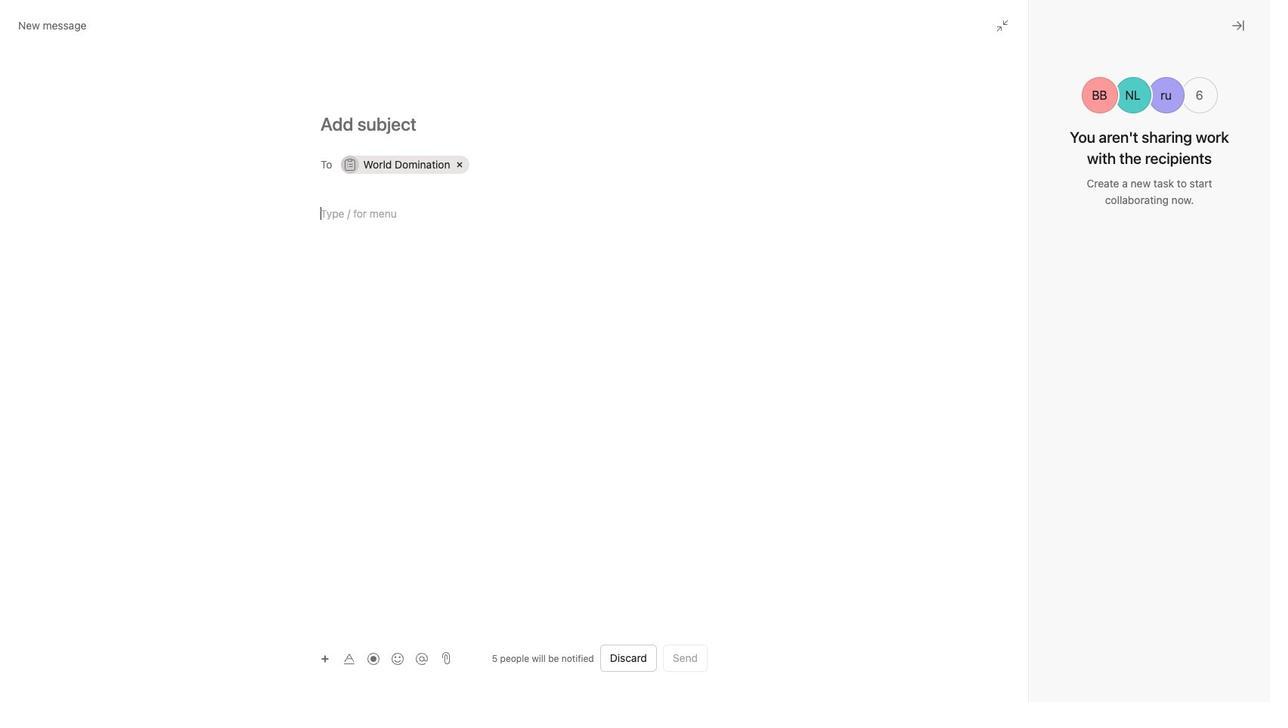 Task type: describe. For each thing, give the bounding box(es) containing it.
insert an object image
[[321, 654, 330, 663]]

formatting image
[[343, 653, 355, 665]]

hide sidebar image
[[20, 12, 32, 24]]

Add subject text field
[[302, 112, 726, 136]]



Task type: locate. For each thing, give the bounding box(es) containing it.
minimize image
[[997, 20, 1009, 32]]

toolbar
[[315, 648, 436, 670]]

Conversation Name text field
[[507, 633, 922, 668]]

cell
[[341, 156, 469, 174]]

emoji image
[[392, 653, 404, 665]]

close image
[[1232, 20, 1245, 32]]

at mention image
[[416, 653, 428, 665]]

row
[[339, 152, 707, 178]]

record a video image
[[367, 653, 380, 665]]



Task type: vqa. For each thing, say whether or not it's contained in the screenshot.
37 within the Brad Klo shared this goal with you 37 minutes ago
no



